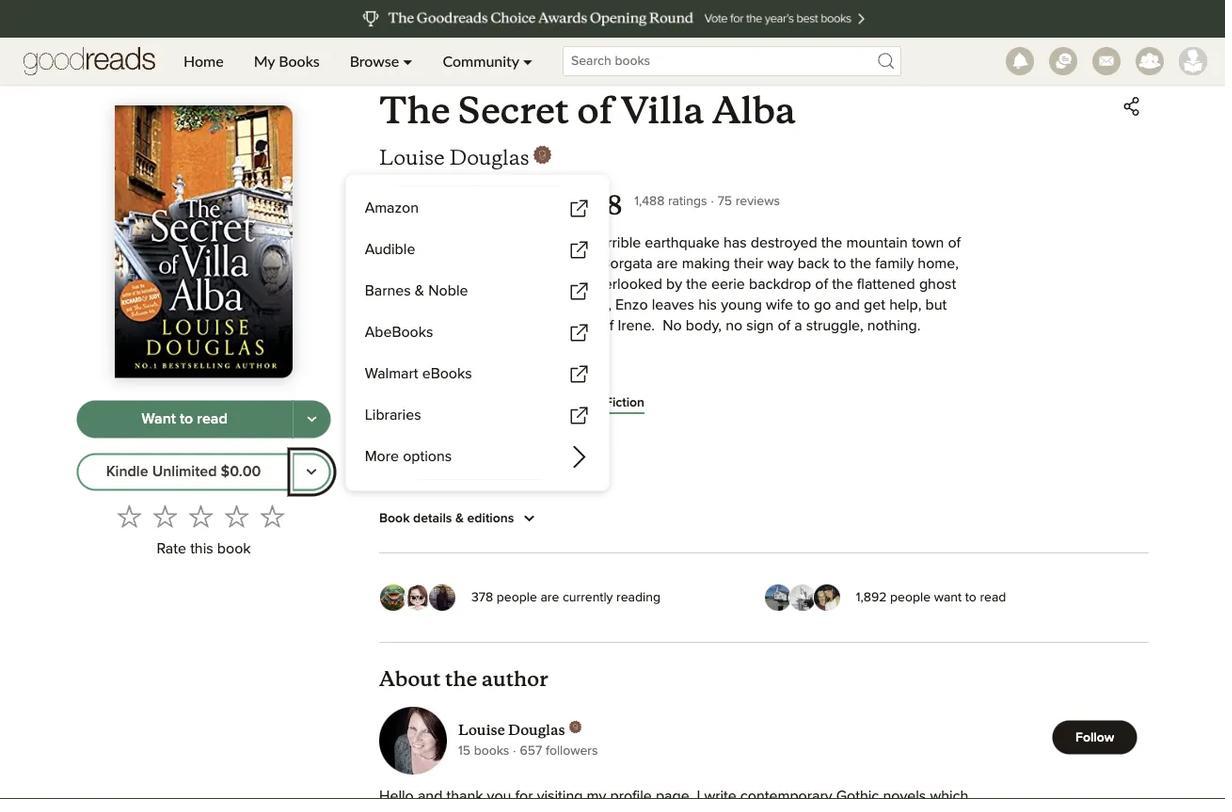 Task type: vqa. For each thing, say whether or not it's contained in the screenshot.
husband on the bottom right of the page
yes



Task type: locate. For each thing, give the bounding box(es) containing it.
roads
[[547, 277, 584, 292]]

wife down backdrop
[[766, 298, 794, 313]]

0 vertical spatial jane
[[774, 422, 806, 437]]

657
[[520, 744, 543, 757]]

is up when
[[800, 360, 810, 375]]

0 vertical spatial irene
[[563, 256, 597, 272]]

aficionado
[[657, 360, 725, 375]]

irene
[[563, 256, 597, 272], [536, 401, 570, 416]]

1 vertical spatial del
[[546, 483, 567, 498]]

1 no from the left
[[543, 318, 560, 333]]

is down the detective
[[715, 442, 726, 457]]

are up by
[[657, 256, 678, 272]]

of right secret
[[578, 88, 613, 134]]

1 horizontal spatial is
[[715, 442, 726, 457]]

▾ right community
[[523, 52, 533, 70]]

0 vertical spatial he
[[419, 318, 436, 333]]

1 horizontal spatial family
[[876, 256, 914, 272]]

his down darling,
[[876, 380, 895, 395]]

sicily.
[[420, 236, 458, 251]]

book title: the secret of villa alba element
[[379, 88, 796, 134]]

irene.  no
[[618, 318, 682, 333]]

Search by book title or ISBN text field
[[563, 46, 902, 76]]

a right the after
[[583, 236, 591, 251]]

1968,
[[379, 236, 416, 251]]

& inside book details & editions button
[[456, 512, 464, 525]]

0 horizontal spatial alba
[[411, 277, 441, 292]]

books
[[279, 52, 320, 70]]

0 vertical spatial missing
[[483, 401, 533, 416]]

on up breaks
[[526, 277, 543, 292]]

to right back
[[834, 256, 847, 272]]

the up maddi
[[458, 401, 479, 416]]

1 horizontal spatial enzo
[[616, 298, 648, 313]]

to left go
[[798, 298, 811, 313]]

enzo's down claustrophobic at the bottom
[[379, 525, 422, 540]]

enzo down overlooked
[[616, 298, 648, 313]]

2 vertical spatial jane
[[641, 504, 673, 519]]

he inside just months after a terrible earthquake has destroyed the mountain town of gibellina, enzo and his wife irene borgata are making their way back to the family home, villa alba del ciliegio, on roads overlooked by the eerie backdrop of the flattened ghost town.  when their car breaks down, enzo leaves his young wife to go and get help, but when he returns there is no trace of irene.  no body, no sign of a struggle, nothing.
[[419, 318, 436, 333]]

& left noble
[[415, 284, 425, 299]]

louise douglas up rating 4.38 out of 5 image
[[379, 145, 530, 170]]

villa inside tv showman and true crime aficionado milo conti is italy's darling, uncovering and solving historic crimes for his legion of fans. when he turns his attention to the story of the missing irene borgata, accusing her husband of her murder, enzo's daughter maddi asks her childhood friend, retired detective jane cobain, for help to prove her father's innocence. but the tale jane discovers is murky: mafia meetings, infidelity, mistaken identity, grief and unshakable love.  as the world slowly closes in on the claustrophobic villa alba del ciliegio, and the house begins to reveal its secrets, will the borgata family wish they'd never asked jane to investigate? and what did happen to enzo's missing wife irene?
[[481, 483, 509, 498]]

to up infidelity,
[[919, 422, 932, 437]]

are left currently
[[541, 591, 559, 604]]

unlimited
[[152, 465, 217, 480]]

▾ inside the browse ▾ link
[[403, 52, 413, 70]]

louise up 15 books in the bottom left of the page
[[459, 721, 505, 739]]

0 horizontal spatial a
[[583, 236, 591, 251]]

secrets,
[[854, 483, 906, 498]]

this
[[190, 541, 213, 557]]

to down will
[[921, 504, 934, 519]]

of up home,
[[948, 236, 961, 251]]

657 followers
[[520, 744, 598, 757]]

wife down wish
[[480, 525, 507, 540]]

0 horizontal spatial are
[[541, 591, 559, 604]]

their up returns
[[465, 298, 495, 313]]

0 vertical spatial read
[[197, 412, 228, 427]]

0 horizontal spatial ciliegio,
[[470, 277, 522, 292]]

enzo's up help at the right bottom of page
[[879, 401, 921, 416]]

people for 1,892
[[891, 591, 931, 604]]

people right the 378 at the bottom left of page
[[497, 591, 537, 604]]

rate 2 out of 5 image
[[153, 504, 177, 529]]

1 vertical spatial a
[[795, 318, 803, 333]]

book details & editions button
[[379, 508, 541, 530]]

the up house
[[700, 463, 721, 478]]

the right 'about'
[[445, 666, 477, 692]]

editions
[[468, 512, 514, 525]]

1 vertical spatial &
[[456, 512, 464, 525]]

0 vertical spatial ciliegio,
[[470, 277, 522, 292]]

more
[[416, 366, 446, 379]]

of up maddi
[[441, 401, 454, 416]]

prove
[[936, 422, 974, 437]]

1 horizontal spatial people
[[891, 591, 931, 604]]

no
[[543, 318, 560, 333], [726, 318, 743, 333]]

more options link
[[357, 438, 598, 476]]

read right 'want'
[[981, 591, 1007, 604]]

0 horizontal spatial ▾
[[403, 52, 413, 70]]

wife inside tv showman and true crime aficionado milo conti is italy's darling, uncovering and solving historic crimes for his legion of fans. when he turns his attention to the story of the missing irene borgata, accusing her husband of her murder, enzo's daughter maddi asks her childhood friend, retired detective jane cobain, for help to prove her father's innocence. but the tale jane discovers is murky: mafia meetings, infidelity, mistaken identity, grief and unshakable love.  as the world slowly closes in on the claustrophobic villa alba del ciliegio, and the house begins to reveal its secrets, will the borgata family wish they'd never asked jane to investigate? and what did happen to enzo's missing wife irene?
[[480, 525, 507, 540]]

1 vertical spatial is
[[800, 360, 810, 375]]

family inside tv showman and true crime aficionado milo conti is italy's darling, uncovering and solving historic crimes for his legion of fans. when he turns his attention to the story of the missing irene borgata, accusing her husband of her murder, enzo's daughter maddi asks her childhood friend, retired detective jane cobain, for help to prove her father's innocence. but the tale jane discovers is murky: mafia meetings, infidelity, mistaken identity, grief and unshakable love.  as the world slowly closes in on the claustrophobic villa alba del ciliegio, and the house begins to reveal its secrets, will the borgata family wish they'd never asked jane to investigate? and what did happen to enzo's missing wife irene?
[[435, 504, 474, 519]]

0 horizontal spatial borgata
[[379, 504, 431, 519]]

1 horizontal spatial louise
[[459, 721, 505, 739]]

murky:
[[730, 442, 774, 457]]

options
[[403, 450, 452, 465]]

historic
[[537, 380, 584, 395]]

ciliegio,
[[470, 277, 522, 292], [571, 483, 623, 498]]

murder,
[[825, 401, 875, 416]]

audible button
[[357, 231, 598, 269]]

1 horizontal spatial alba
[[512, 483, 542, 498]]

way
[[768, 256, 794, 272]]

1 people from the left
[[497, 591, 537, 604]]

innocence.
[[457, 442, 530, 457]]

rate 3 out of 5 image
[[189, 504, 213, 529]]

to right attention
[[961, 380, 974, 395]]

and
[[776, 504, 803, 519]]

wife down the after
[[532, 256, 560, 272]]

average rating of 4.38 stars. figure
[[374, 182, 635, 223]]

the
[[379, 88, 451, 134]]

1 horizontal spatial their
[[734, 256, 764, 272]]

1 vertical spatial he
[[818, 380, 835, 395]]

story
[[405, 401, 437, 416]]

1 horizontal spatial borgata
[[601, 256, 653, 272]]

2 vertical spatial alba
[[512, 483, 542, 498]]

family down claustrophobic at the bottom
[[435, 504, 474, 519]]

0 horizontal spatial their
[[465, 298, 495, 313]]

profile image for louise douglas. image
[[379, 707, 447, 775]]

people
[[497, 591, 537, 604], [891, 591, 931, 604]]

2 people from the left
[[891, 591, 931, 604]]

1 horizontal spatial wife
[[532, 256, 560, 272]]

15 books
[[459, 744, 510, 757]]

0 horizontal spatial louise
[[379, 145, 445, 170]]

alba up they'd in the bottom left of the page
[[512, 483, 542, 498]]

rate 5 out of 5 image
[[260, 504, 285, 529]]

are
[[657, 256, 678, 272], [541, 591, 559, 604]]

follow
[[1076, 731, 1115, 744]]

ciliegio, down unshakable
[[571, 483, 623, 498]]

1 horizontal spatial villa
[[481, 483, 509, 498]]

mafia
[[778, 442, 813, 457]]

0 horizontal spatial is
[[529, 318, 539, 333]]

first published july 3, 2023
[[379, 462, 539, 475]]

my books
[[254, 52, 320, 70]]

0 vertical spatial a
[[583, 236, 591, 251]]

0 vertical spatial louise douglas link
[[379, 144, 552, 170]]

leaves
[[652, 298, 695, 313]]

2 vertical spatial villa
[[481, 483, 509, 498]]

asked
[[598, 504, 637, 519]]

del
[[445, 277, 466, 292], [546, 483, 567, 498]]

1 vertical spatial douglas
[[508, 721, 566, 739]]

my
[[254, 52, 275, 70]]

0 vertical spatial louise douglas
[[379, 145, 530, 170]]

reading
[[617, 591, 661, 604]]

0 horizontal spatial &
[[415, 284, 425, 299]]

ebooks
[[422, 367, 472, 382]]

villa up wish
[[481, 483, 509, 498]]

villa down gibellina,
[[379, 277, 407, 292]]

1 vertical spatial wife
[[766, 298, 794, 313]]

2 ▾ from the left
[[523, 52, 533, 70]]

louise douglas link up 657
[[459, 721, 598, 740]]

ciliegio, inside tv showman and true crime aficionado milo conti is italy's darling, uncovering and solving historic crimes for his legion of fans. when he turns his attention to the story of the missing irene borgata, accusing her husband of her murder, enzo's daughter maddi asks her childhood friend, retired detective jane cobain, for help to prove her father's innocence. but the tale jane discovers is murky: mafia meetings, infidelity, mistaken identity, grief and unshakable love.  as the world slowly closes in on the claustrophobic villa alba del ciliegio, and the house begins to reveal its secrets, will the borgata family wish they'd never asked jane to investigate? and what did happen to enzo's missing wife irene?
[[571, 483, 623, 498]]

1 vertical spatial are
[[541, 591, 559, 604]]

irene?
[[511, 525, 551, 540]]

0 vertical spatial del
[[445, 277, 466, 292]]

to right 'want'
[[966, 591, 977, 604]]

douglas for goodreads author image
[[450, 145, 530, 170]]

world
[[725, 463, 761, 478]]

ciliegio, up the car
[[470, 277, 522, 292]]

louise douglas link up rating 4.38 out of 5 image
[[379, 144, 552, 170]]

villa down search by book title or isbn text field
[[621, 88, 705, 134]]

& right the details
[[456, 512, 464, 525]]

0 horizontal spatial villa
[[379, 277, 407, 292]]

2 vertical spatial is
[[715, 442, 726, 457]]

are inside just months after a terrible earthquake has destroyed the mountain town of gibellina, enzo and his wife irene borgata are making their way back to the family home, villa alba del ciliegio, on roads overlooked by the eerie backdrop of the flattened ghost town.  when their car breaks down, enzo leaves his young wife to go and get help, but when he returns there is no trace of irene.  no body, no sign of a struggle, nothing.
[[657, 256, 678, 272]]

a left struggle,
[[795, 318, 803, 333]]

irene down historic at the top left
[[536, 401, 570, 416]]

▾ inside community ▾ link
[[523, 52, 533, 70]]

0 horizontal spatial del
[[445, 277, 466, 292]]

None search field
[[548, 46, 917, 76]]

for down crime
[[635, 380, 653, 395]]

maddi
[[443, 422, 484, 437]]

borgata up overlooked
[[601, 256, 653, 272]]

2 horizontal spatial villa
[[621, 88, 705, 134]]

1,892 people want to read
[[857, 591, 1007, 604]]

2 horizontal spatial alba
[[713, 88, 796, 134]]

returns
[[440, 318, 487, 333]]

0 vertical spatial villa
[[621, 88, 705, 134]]

louise down the
[[379, 145, 445, 170]]

accusing
[[634, 401, 692, 416]]

the right will
[[935, 483, 956, 498]]

of down milo
[[724, 380, 737, 395]]

the down infidelity,
[[892, 463, 913, 478]]

rate this book element
[[77, 499, 331, 564]]

1 horizontal spatial read
[[981, 591, 1007, 604]]

louise
[[379, 145, 445, 170], [459, 721, 505, 739]]

del up town.  when
[[445, 277, 466, 292]]

1 horizontal spatial he
[[818, 380, 835, 395]]

0 horizontal spatial people
[[497, 591, 537, 604]]

▾ for browse ▾
[[403, 52, 413, 70]]

earthquake
[[645, 236, 720, 251]]

help,
[[890, 298, 922, 313]]

0 vertical spatial is
[[529, 318, 539, 333]]

borgata
[[601, 256, 653, 272], [379, 504, 431, 519]]

july
[[468, 462, 490, 475]]

enzo
[[444, 256, 477, 272], [616, 298, 648, 313]]

1 vertical spatial villa
[[379, 277, 407, 292]]

douglas up average rating of 4.38 stars. figure
[[450, 145, 530, 170]]

0 vertical spatial enzo's
[[879, 401, 921, 416]]

1 horizontal spatial ciliegio,
[[571, 483, 623, 498]]

0 vertical spatial their
[[734, 256, 764, 272]]

just months after a terrible earthquake has destroyed the mountain town of gibellina, enzo and his wife irene borgata are making their way back to the family home, villa alba del ciliegio, on roads overlooked by the eerie backdrop of the flattened ghost town.  when their car breaks down, enzo leaves his young wife to go and get help, but when he returns there is no trace of irene.  no body, no sign of a struggle, nothing.
[[379, 236, 961, 333]]

1 vertical spatial alba
[[411, 277, 441, 292]]

▾ right browse
[[403, 52, 413, 70]]

0 vertical spatial wife
[[532, 256, 560, 272]]

15
[[459, 744, 471, 757]]

car
[[499, 298, 519, 313]]

is inside just months after a terrible earthquake has destroyed the mountain town of gibellina, enzo and his wife irene borgata are making their way back to the family home, villa alba del ciliegio, on roads overlooked by the eerie backdrop of the flattened ghost town.  when their car breaks down, enzo leaves his young wife to go and get help, but when he returns there is no trace of irene.  no body, no sign of a struggle, nothing.
[[529, 318, 539, 333]]

the down love.  as
[[656, 483, 677, 498]]

1 horizontal spatial no
[[726, 318, 743, 333]]

1 vertical spatial irene
[[536, 401, 570, 416]]

1 vertical spatial ciliegio,
[[571, 483, 623, 498]]

2 horizontal spatial is
[[800, 360, 810, 375]]

months
[[496, 236, 545, 251]]

rate 4 out of 5 image
[[225, 504, 249, 529]]

community ▾
[[443, 52, 533, 70]]

read right want
[[197, 412, 228, 427]]

and down tv
[[457, 380, 482, 395]]

0 vertical spatial family
[[876, 256, 914, 272]]

people left 'want'
[[891, 591, 931, 604]]

their down "has"
[[734, 256, 764, 272]]

retired
[[662, 422, 705, 437]]

his up accusing
[[657, 380, 676, 395]]

is down breaks
[[529, 318, 539, 333]]

jane up mafia
[[774, 422, 806, 437]]

1 vertical spatial borgata
[[379, 504, 431, 519]]

want to read
[[142, 412, 228, 427]]

2 vertical spatial wife
[[480, 525, 507, 540]]

0 vertical spatial enzo
[[444, 256, 477, 272]]

louise douglas for the topmost louise douglas link
[[379, 145, 530, 170]]

amazon button
[[357, 190, 598, 228]]

amazon
[[365, 201, 419, 216]]

1 horizontal spatial on
[[871, 463, 888, 478]]

0 horizontal spatial family
[[435, 504, 474, 519]]

struggle,
[[807, 318, 864, 333]]

borgata down claustrophobic at the bottom
[[379, 504, 431, 519]]

walmart
[[365, 367, 419, 382]]

when
[[379, 318, 416, 333]]

barnes & noble button
[[357, 273, 598, 310]]

0 horizontal spatial wife
[[480, 525, 507, 540]]

1 ▾ from the left
[[403, 52, 413, 70]]

1 horizontal spatial are
[[657, 256, 678, 272]]

fans.
[[741, 380, 772, 395]]

to right want
[[180, 412, 193, 427]]

douglas up 657
[[508, 721, 566, 739]]

1 horizontal spatial ▾
[[523, 52, 533, 70]]

no down breaks
[[543, 318, 560, 333]]

0 horizontal spatial enzo's
[[379, 525, 422, 540]]

irene up roads
[[563, 256, 597, 272]]

0 vertical spatial borgata
[[601, 256, 653, 272]]

jane right asked
[[641, 504, 673, 519]]

▾
[[403, 52, 413, 70], [523, 52, 533, 70]]

1 vertical spatial louise douglas
[[459, 721, 566, 739]]

the right by
[[687, 277, 708, 292]]

family up "flattened"
[[876, 256, 914, 272]]

house
[[681, 483, 722, 498]]

overlooked
[[588, 277, 663, 292]]

his down months
[[510, 256, 528, 272]]

for left help at the right bottom of page
[[864, 422, 882, 437]]

del up never
[[546, 483, 567, 498]]

1 horizontal spatial del
[[546, 483, 567, 498]]

rate this book
[[157, 541, 251, 557]]

1 vertical spatial family
[[435, 504, 474, 519]]

1 horizontal spatial &
[[456, 512, 464, 525]]

home link
[[169, 38, 239, 85]]

enzo down just
[[444, 256, 477, 272]]

her up first
[[379, 442, 401, 457]]

louise douglas up 657
[[459, 721, 566, 739]]

want
[[935, 591, 962, 604]]

no down young
[[726, 318, 743, 333]]

husband
[[722, 401, 779, 416]]

douglas for goodreads author icon
[[508, 721, 566, 739]]

ciliegio, inside just months after a terrible earthquake has destroyed the mountain town of gibellina, enzo and his wife irene borgata are making their way back to the family home, villa alba del ciliegio, on roads overlooked by the eerie backdrop of the flattened ghost town.  when their car breaks down, enzo leaves his young wife to go and get help, but when he returns there is no trace of irene.  no body, no sign of a struggle, nothing.
[[470, 277, 522, 292]]

advertisement region
[[156, 0, 1070, 56]]

& inside the barnes & noble button
[[415, 284, 425, 299]]

0 vertical spatial &
[[415, 284, 425, 299]]

1 vertical spatial missing
[[426, 525, 476, 540]]

0 horizontal spatial no
[[543, 318, 560, 333]]

trace
[[564, 318, 597, 333]]

0 horizontal spatial he
[[419, 318, 436, 333]]

0 vertical spatial douglas
[[450, 145, 530, 170]]

conti
[[761, 360, 796, 375]]

tv
[[468, 360, 487, 375]]

0 horizontal spatial for
[[635, 380, 653, 395]]

secret
[[459, 88, 570, 134]]

1 vertical spatial louise
[[459, 721, 505, 739]]

people for 378
[[497, 591, 537, 604]]

3,
[[494, 462, 504, 475]]

enzo's
[[879, 401, 921, 416], [379, 525, 422, 540]]

help
[[886, 422, 915, 437]]

0 vertical spatial louise
[[379, 145, 445, 170]]

on right in
[[871, 463, 888, 478]]

1 horizontal spatial for
[[864, 422, 882, 437]]

he
[[419, 318, 436, 333], [818, 380, 835, 395]]

alba down search by book title or isbn text field
[[713, 88, 796, 134]]

0 vertical spatial are
[[657, 256, 678, 272]]

breaks
[[523, 298, 568, 313]]

1 vertical spatial read
[[981, 591, 1007, 604]]

tale
[[585, 442, 609, 457]]

jane down the friend, at the bottom right of page
[[613, 442, 645, 457]]

he down italy's
[[818, 380, 835, 395]]

0 horizontal spatial enzo
[[444, 256, 477, 272]]

legion
[[680, 380, 721, 395]]



Task type: describe. For each thing, give the bounding box(es) containing it.
the down childhood
[[559, 442, 581, 457]]

1,488
[[635, 195, 665, 208]]

by
[[667, 277, 683, 292]]

italy's
[[814, 360, 851, 375]]

alba inside just months after a terrible earthquake has destroyed the mountain town of gibellina, enzo and his wife irene borgata are making their way back to the family home, villa alba del ciliegio, on roads overlooked by the eerie backdrop of the flattened ghost town.  when their car breaks down, enzo leaves his young wife to go and get help, but when he returns there is no trace of irene.  no body, no sign of a struggle, nothing.
[[411, 277, 441, 292]]

destroyed
[[751, 236, 818, 251]]

after
[[549, 236, 579, 251]]

investigate?
[[694, 504, 772, 519]]

378 people are currently reading
[[472, 591, 661, 604]]

0 vertical spatial for
[[635, 380, 653, 395]]

solving
[[486, 380, 533, 395]]

followers
[[546, 744, 598, 757]]

first
[[379, 462, 404, 475]]

the up back
[[822, 236, 843, 251]]

darling,
[[855, 360, 903, 375]]

kindle unlimited $0.00
[[106, 465, 261, 480]]

of down down,
[[601, 318, 614, 333]]

closes
[[810, 463, 852, 478]]

day.
[[435, 360, 464, 375]]

goodreads author image
[[534, 145, 552, 164]]

and down just
[[481, 256, 506, 272]]

louise for goodreads author image
[[379, 145, 445, 170]]

irene inside just months after a terrible earthquake has destroyed the mountain town of gibellina, enzo and his wife irene borgata are making their way back to the family home, villa alba del ciliegio, on roads overlooked by the eerie backdrop of the flattened ghost town.  when their car breaks down, enzo leaves his young wife to go and get help, but when he returns there is no trace of irene.  no body, no sign of a struggle, nothing.
[[563, 256, 597, 272]]

historical
[[547, 396, 602, 410]]

audible
[[365, 243, 416, 258]]

libraries
[[365, 408, 421, 423]]

1 vertical spatial their
[[465, 298, 495, 313]]

asks
[[488, 422, 517, 437]]

1 vertical spatial enzo's
[[379, 525, 422, 540]]

but
[[926, 298, 947, 313]]

read inside button
[[197, 412, 228, 427]]

body,
[[686, 318, 722, 333]]

gibellina,
[[379, 256, 441, 272]]

her down when
[[799, 401, 821, 416]]

1 horizontal spatial a
[[795, 318, 803, 333]]

he inside tv showman and true crime aficionado milo conti is italy's darling, uncovering and solving historic crimes for his legion of fans. when he turns his attention to the story of the missing irene borgata, accusing her husband of her murder, enzo's daughter maddi asks her childhood friend, retired detective jane cobain, for help to prove her father's innocence. but the tale jane discovers is murky: mafia meetings, infidelity, mistaken identity, grief and unshakable love.  as the world slowly closes in on the claustrophobic villa alba del ciliegio, and the house begins to reveal its secrets, will the borgata family wish they'd never asked jane to investigate? and what did happen to enzo's missing wife irene?
[[818, 380, 835, 395]]

del inside tv showman and true crime aficionado milo conti is italy's darling, uncovering and solving historic crimes for his legion of fans. when he turns his attention to the story of the missing irene borgata, accusing her husband of her murder, enzo's daughter maddi asks her childhood friend, retired detective jane cobain, for help to prove her father's innocence. but the tale jane discovers is murky: mafia meetings, infidelity, mistaken identity, grief and unshakable love.  as the world slowly closes in on the claustrophobic villa alba del ciliegio, and the house begins to reveal its secrets, will the borgata family wish they'd never asked jane to investigate? and what did happen to enzo's missing wife irene?
[[546, 483, 567, 498]]

but
[[533, 442, 556, 457]]

1 horizontal spatial missing
[[483, 401, 533, 416]]

1 horizontal spatial enzo's
[[879, 401, 921, 416]]

present day.
[[379, 360, 468, 375]]

about
[[379, 666, 441, 692]]

louise for goodreads author icon
[[459, 721, 505, 739]]

the secret of villa alba
[[379, 88, 796, 134]]

book
[[379, 512, 410, 525]]

borgata inside tv showman and true crime aficionado milo conti is italy's darling, uncovering and solving historic crimes for his legion of fans. when he turns his attention to the story of the missing irene borgata, accusing her husband of her murder, enzo's daughter maddi asks her childhood friend, retired detective jane cobain, for help to prove her father's innocence. but the tale jane discovers is murky: mafia meetings, infidelity, mistaken identity, grief and unshakable love.  as the world slowly closes in on the claustrophobic villa alba del ciliegio, and the house begins to reveal its secrets, will the borgata family wish they'd never asked jane to investigate? and what did happen to enzo's missing wife irene?
[[379, 504, 431, 519]]

milo
[[729, 360, 757, 375]]

profile image for bob builder. image
[[1180, 47, 1208, 75]]

and up struggle,
[[836, 298, 860, 313]]

when
[[776, 380, 814, 395]]

her down legion
[[696, 401, 718, 416]]

slowly
[[765, 463, 806, 478]]

meetings,
[[817, 442, 882, 457]]

to inside button
[[180, 412, 193, 427]]

2 no from the left
[[726, 318, 743, 333]]

genres
[[379, 396, 421, 410]]

borgata inside just months after a terrible earthquake has destroyed the mountain town of gibellina, enzo and his wife irene borgata are making their way back to the family home, villa alba del ciliegio, on roads overlooked by the eerie backdrop of the flattened ghost town.  when their car breaks down, enzo leaves his young wife to go and get help, but when he returns there is no trace of irene.  no body, no sign of a struggle, nothing.
[[601, 256, 653, 272]]

of up go
[[816, 277, 828, 292]]

follow button
[[1053, 721, 1138, 755]]

$0.00
[[221, 465, 261, 480]]

0 vertical spatial alba
[[713, 88, 796, 134]]

show
[[379, 366, 412, 379]]

historical fiction
[[547, 396, 645, 410]]

2 horizontal spatial wife
[[766, 298, 794, 313]]

mistaken
[[379, 463, 439, 478]]

young
[[721, 298, 763, 313]]

home,
[[918, 256, 959, 272]]

▾ for community ▾
[[523, 52, 533, 70]]

of right sign
[[778, 318, 791, 333]]

villa inside just months after a terrible earthquake has destroyed the mountain town of gibellina, enzo and his wife irene borgata are making their way back to the family home, villa alba del ciliegio, on roads overlooked by the eerie backdrop of the flattened ghost town.  when their car breaks down, enzo leaves his young wife to go and get help, but when he returns there is no trace of irene.  no body, no sign of a struggle, nothing.
[[379, 277, 407, 292]]

walmart ebooks button
[[357, 356, 598, 393]]

walmart ebooks
[[365, 367, 472, 382]]

del inside just months after a terrible earthquake has destroyed the mountain town of gibellina, enzo and his wife irene borgata are making their way back to the family home, villa alba del ciliegio, on roads overlooked by the eerie backdrop of the flattened ghost town.  when their car breaks down, enzo leaves his young wife to go and get help, but when he returns there is no trace of irene.  no body, no sign of a struggle, nothing.
[[445, 277, 466, 292]]

and up historic at the top left
[[558, 360, 583, 375]]

ratings
[[668, 195, 707, 208]]

there
[[490, 318, 525, 333]]

flattened
[[857, 277, 916, 292]]

family inside just months after a terrible earthquake has destroyed the mountain town of gibellina, enzo and his wife irene borgata are making their way back to the family home, villa alba del ciliegio, on roads overlooked by the eerie backdrop of the flattened ghost town.  when their car breaks down, enzo leaves his young wife to go and get help, but when he returns there is no trace of irene.  no body, no sign of a struggle, nothing.
[[876, 256, 914, 272]]

1 vertical spatial for
[[864, 422, 882, 437]]

barnes
[[365, 284, 411, 299]]

published
[[407, 462, 464, 475]]

ghost
[[920, 277, 957, 292]]

to down slowly
[[774, 483, 787, 498]]

on inside just months after a terrible earthquake has destroyed the mountain town of gibellina, enzo and his wife irene borgata are making their way back to the family home, villa alba del ciliegio, on roads overlooked by the eerie backdrop of the flattened ghost town.  when their car breaks down, enzo leaves his young wife to go and get help, but when he returns there is no trace of irene.  no body, no sign of a struggle, nothing.
[[526, 277, 543, 292]]

and down but
[[531, 463, 556, 478]]

and up asked
[[627, 483, 652, 498]]

goodreads author image
[[569, 721, 583, 734]]

wish
[[478, 504, 508, 519]]

alba inside tv showman and true crime aficionado milo conti is italy's darling, uncovering and solving historic crimes for his legion of fans. when he turns his attention to the story of the missing irene borgata, accusing her husband of her murder, enzo's daughter maddi asks her childhood friend, retired detective jane cobain, for help to prove her father's innocence. but the tale jane discovers is murky: mafia meetings, infidelity, mistaken identity, grief and unshakable love.  as the world slowly closes in on the claustrophobic villa alba del ciliegio, and the house begins to reveal its secrets, will the borgata family wish they'd never asked jane to investigate? and what did happen to enzo's missing wife irene?
[[512, 483, 542, 498]]

of down when
[[783, 401, 796, 416]]

currently
[[563, 591, 613, 604]]

on inside tv showman and true crime aficionado milo conti is italy's darling, uncovering and solving historic crimes for his legion of fans. when he turns his attention to the story of the missing irene borgata, accusing her husband of her murder, enzo's daughter maddi asks her childhood friend, retired detective jane cobain, for help to prove her father's innocence. but the tale jane discovers is murky: mafia meetings, infidelity, mistaken identity, grief and unshakable love.  as the world slowly closes in on the claustrophobic villa alba del ciliegio, and the house begins to reveal its secrets, will the borgata family wish they'd never asked jane to investigate? and what did happen to enzo's missing wife irene?
[[871, 463, 888, 478]]

true
[[586, 360, 613, 375]]

rate 1 out of 5 image
[[117, 504, 142, 529]]

making
[[682, 256, 730, 272]]

detective
[[709, 422, 770, 437]]

1 vertical spatial jane
[[613, 442, 645, 457]]

father's
[[405, 442, 454, 457]]

1 vertical spatial enzo
[[616, 298, 648, 313]]

her up but
[[521, 422, 543, 437]]

historical fiction link
[[547, 394, 645, 413]]

irene inside tv showman and true crime aficionado milo conti is italy's darling, uncovering and solving historic crimes for his legion of fans. when he turns his attention to the story of the missing irene borgata, accusing her husband of her murder, enzo's daughter maddi asks her childhood friend, retired detective jane cobain, for help to prove her father's innocence. but the tale jane discovers is murky: mafia meetings, infidelity, mistaken identity, grief and unshakable love.  as the world slowly closes in on the claustrophobic villa alba del ciliegio, and the house begins to reveal its secrets, will the borgata family wish they'd never asked jane to investigate? and what did happen to enzo's missing wife irene?
[[536, 401, 570, 416]]

is for trace
[[529, 318, 539, 333]]

author
[[482, 666, 549, 692]]

1 vertical spatial louise douglas link
[[459, 721, 598, 740]]

want
[[142, 412, 176, 427]]

barnes & noble
[[365, 284, 468, 299]]

crimes
[[588, 380, 631, 395]]

showman
[[490, 360, 554, 375]]

the up the daughter
[[379, 401, 401, 416]]

terrible
[[595, 236, 641, 251]]

louise douglas for the bottommost louise douglas link
[[459, 721, 566, 739]]

begins
[[726, 483, 770, 498]]

his up 'body,'
[[699, 298, 717, 313]]

browse
[[350, 52, 399, 70]]

book
[[217, 541, 251, 557]]

kindle
[[106, 465, 148, 480]]

childhood
[[547, 422, 612, 437]]

kindle unlimited $0.00 link
[[77, 453, 293, 491]]

what
[[807, 504, 838, 519]]

the up struggle,
[[832, 277, 854, 292]]

tv showman and true crime aficionado milo conti is italy's darling, uncovering and solving historic crimes for his legion of fans. when he turns his attention to the story of the missing irene borgata, accusing her husband of her murder, enzo's daughter maddi asks her childhood friend, retired detective jane cobain, for help to prove her father's innocence. but the tale jane discovers is murky: mafia meetings, infidelity, mistaken identity, grief and unshakable love.  as the world slowly closes in on the claustrophobic villa alba del ciliegio, and the house begins to reveal its secrets, will the borgata family wish they'd never asked jane to investigate? and what did happen to enzo's missing wife irene?
[[379, 360, 974, 540]]

has
[[724, 236, 747, 251]]

show more button
[[379, 362, 472, 384]]

town
[[912, 236, 945, 251]]

1,488 ratings and 75 reviews figure
[[635, 189, 780, 212]]

home image
[[24, 38, 155, 85]]

details
[[413, 512, 452, 525]]

want to read button
[[77, 401, 293, 438]]

the down mountain
[[851, 256, 872, 272]]

is for mafia
[[715, 442, 726, 457]]

get
[[864, 298, 886, 313]]

1968, sicily.
[[379, 236, 465, 251]]

0 horizontal spatial missing
[[426, 525, 476, 540]]

to down house
[[677, 504, 690, 519]]

fiction
[[605, 396, 645, 410]]

rating 0 out of 5 group
[[112, 499, 290, 534]]

home
[[184, 52, 224, 70]]

browse ▾
[[350, 52, 413, 70]]

rating 4.38 out of 5 image
[[374, 182, 553, 217]]

they'd
[[511, 504, 552, 519]]



